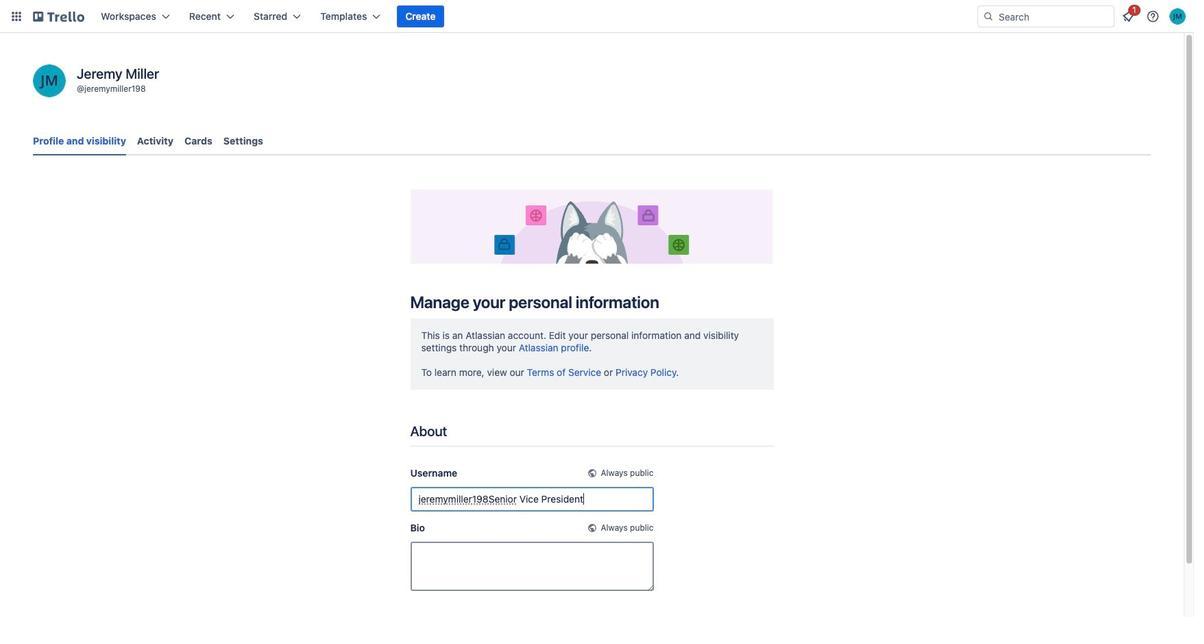 Task type: locate. For each thing, give the bounding box(es) containing it.
None text field
[[410, 487, 654, 512], [410, 542, 654, 592], [410, 487, 654, 512], [410, 542, 654, 592]]

1 vertical spatial jeremy miller (jeremymiller198) image
[[33, 64, 66, 97]]

jeremy miller (jeremymiller198) image down the back to home image
[[33, 64, 66, 97]]

Search field
[[994, 7, 1114, 26]]

jeremy miller (jeremymiller198) image right open information menu icon
[[1170, 8, 1186, 25]]

1 horizontal spatial jeremy miller (jeremymiller198) image
[[1170, 8, 1186, 25]]

jeremy miller (jeremymiller198) image
[[1170, 8, 1186, 25], [33, 64, 66, 97]]

0 horizontal spatial jeremy miller (jeremymiller198) image
[[33, 64, 66, 97]]



Task type: vqa. For each thing, say whether or not it's contained in the screenshot.
SEARCH "field"
yes



Task type: describe. For each thing, give the bounding box(es) containing it.
0 vertical spatial jeremy miller (jeremymiller198) image
[[1170, 8, 1186, 25]]

primary element
[[0, 0, 1194, 33]]

1 notification image
[[1120, 8, 1137, 25]]

search image
[[983, 11, 994, 22]]

back to home image
[[33, 5, 84, 27]]

open information menu image
[[1146, 10, 1160, 23]]



